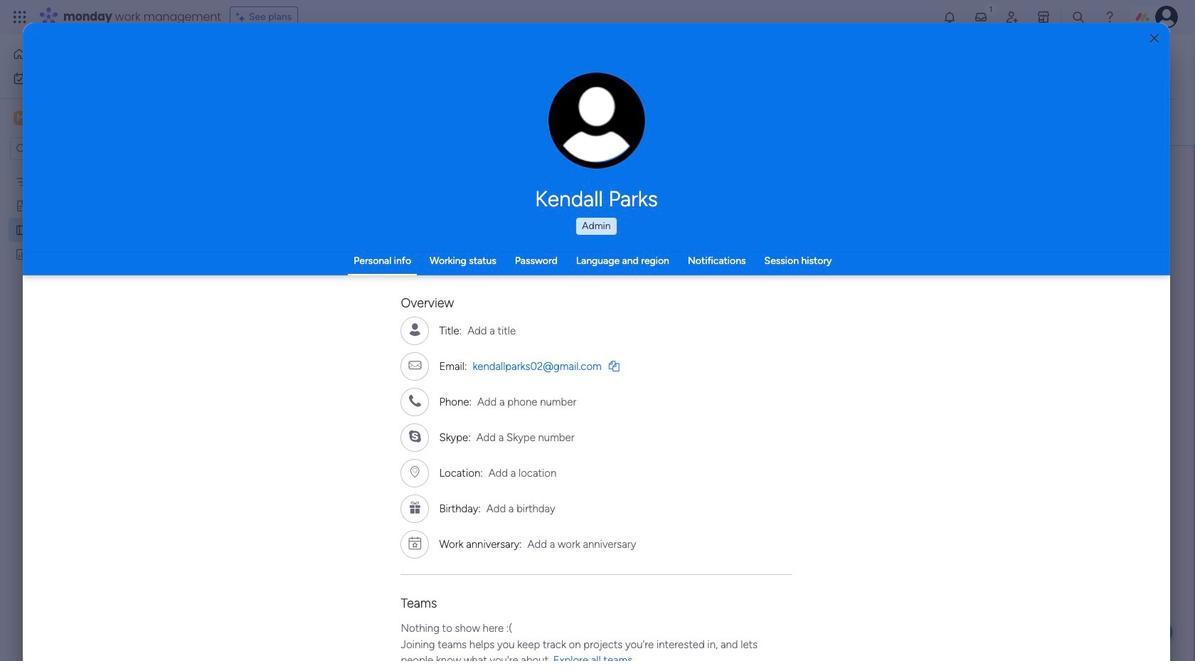 Task type: describe. For each thing, give the bounding box(es) containing it.
public dashboard image
[[15, 247, 28, 260]]

collapse image
[[1160, 117, 1171, 128]]

update feed image
[[974, 10, 988, 24]]

search everything image
[[1072, 10, 1086, 24]]

2 group from the top
[[502, 339, 880, 422]]

invite members image
[[1005, 10, 1020, 24]]

Choose a date date field
[[502, 459, 880, 486]]

close image
[[1150, 33, 1159, 44]]

help image
[[1103, 10, 1117, 24]]

workspace selection element
[[14, 110, 119, 128]]

3 group from the top
[[502, 422, 880, 499]]

notifications image
[[943, 10, 957, 24]]

public board image
[[15, 223, 28, 236]]

kendall parks image
[[1156, 6, 1178, 28]]

private board image
[[15, 199, 28, 212]]

1 image
[[985, 1, 998, 17]]

0 vertical spatial option
[[9, 43, 173, 65]]

see plans image
[[236, 9, 249, 25]]

select product image
[[13, 10, 27, 24]]

monday marketplace image
[[1037, 10, 1051, 24]]



Task type: locate. For each thing, give the bounding box(es) containing it.
1 group from the top
[[502, 257, 880, 339]]

2 vertical spatial option
[[0, 168, 181, 171]]

1 vertical spatial option
[[9, 67, 173, 90]]

workspace image
[[14, 110, 28, 126]]

name text field
[[502, 294, 880, 322]]

list box
[[0, 166, 181, 458]]

option
[[9, 43, 173, 65], [9, 67, 173, 90], [0, 168, 181, 171]]

Search in workspace field
[[30, 141, 119, 157]]

group
[[502, 257, 880, 339], [502, 339, 880, 422], [502, 422, 880, 499]]

tab
[[308, 76, 363, 99]]

form form
[[189, 146, 1194, 661]]

copied! image
[[609, 360, 620, 371]]



Task type: vqa. For each thing, say whether or not it's contained in the screenshot.
"TAB" on the left top of page
yes



